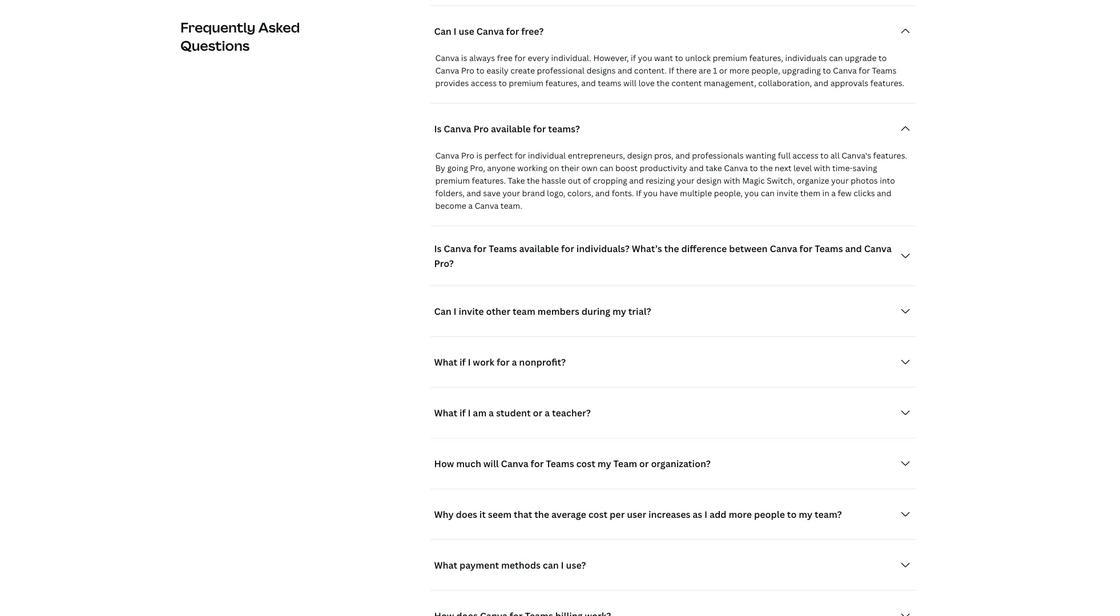 Task type: vqa. For each thing, say whether or not it's contained in the screenshot.
digital at the bottom left of page
no



Task type: describe. For each thing, give the bounding box(es) containing it.
what for what if i am a student or a teacher?
[[434, 407, 458, 419]]

is canva for teams available for individuals? what's the difference between canva for teams and canva pro? button
[[431, 240, 916, 272]]

am
[[473, 407, 487, 419]]

for inside 'dropdown button'
[[497, 356, 510, 369]]

as
[[693, 509, 703, 521]]

will inside dropdown button
[[484, 458, 499, 470]]

magic
[[743, 176, 765, 186]]

hassle
[[542, 176, 566, 186]]

upgrade
[[845, 53, 877, 64]]

save
[[483, 188, 501, 199]]

can down the switch,
[[761, 188, 775, 199]]

resizing
[[646, 176, 675, 186]]

teams down in
[[815, 243, 843, 255]]

a right am
[[489, 407, 494, 419]]

canva is always free for every individual. however, if you want to unlock premium features, individuals can upgrade to canva pro to easily create professional designs and content. if there are 1 or more people, upgrading to canva for teams provides access to premium features, and teams will love the content management, collaboration, and approvals features.
[[435, 53, 905, 89]]

pro inside canva is always free for every individual. however, if you want to unlock premium features, individuals can upgrade to canva pro to easily create professional designs and content. if there are 1 or more people, upgrading to canva for teams provides access to premium features, and teams will love the content management, collaboration, and approvals features.
[[461, 65, 475, 76]]

and left take
[[690, 163, 704, 174]]

full
[[778, 150, 791, 161]]

team?
[[815, 509, 842, 521]]

upgrading
[[782, 65, 821, 76]]

teams inside canva is always free for every individual. however, if you want to unlock premium features, individuals can upgrade to canva pro to easily create professional designs and content. if there are 1 or more people, upgrading to canva for teams provides access to premium features, and teams will love the content management, collaboration, and approvals features.
[[872, 65, 897, 76]]

a left teacher?
[[545, 407, 550, 419]]

are
[[699, 65, 711, 76]]

to left all
[[821, 150, 829, 161]]

a right in
[[832, 188, 836, 199]]

on
[[550, 163, 560, 174]]

per
[[610, 509, 625, 521]]

people, inside canva is always free for every individual. however, if you want to unlock premium features, individuals can upgrade to canva pro to easily create professional designs and content. if there are 1 or more people, upgrading to canva for teams provides access to premium features, and teams will love the content management, collaboration, and approvals features.
[[752, 65, 780, 76]]

collaboration,
[[759, 78, 812, 89]]

other
[[486, 306, 511, 318]]

what if i am a student or a teacher? button
[[431, 402, 916, 425]]

and down designs
[[582, 78, 596, 89]]

0 horizontal spatial your
[[503, 188, 520, 199]]

is canva pro available for teams? button
[[431, 118, 916, 140]]

saving
[[853, 163, 878, 174]]

between
[[729, 243, 768, 255]]

work
[[473, 356, 495, 369]]

much
[[456, 458, 481, 470]]

how much will canva for teams cost my team or organization?
[[434, 458, 711, 470]]

use
[[459, 25, 474, 37]]

increases
[[649, 509, 691, 521]]

own
[[582, 163, 598, 174]]

will inside canva is always free for every individual. however, if you want to unlock premium features, individuals can upgrade to canva pro to easily create professional designs and content. if there are 1 or more people, upgrading to canva for teams provides access to premium features, and teams will love the content management, collaboration, and approvals features.
[[624, 78, 637, 89]]

frequently
[[180, 18, 256, 37]]

pro?
[[434, 258, 454, 270]]

available inside is canva for teams available for individuals? what's the difference between canva for teams and canva pro?
[[519, 243, 559, 255]]

pro inside dropdown button
[[474, 123, 489, 135]]

and down upgrading
[[814, 78, 829, 89]]

access inside canva is always free for every individual. however, if you want to unlock premium features, individuals can upgrade to canva pro to easily create professional designs and content. if there are 1 or more people, upgrading to canva for teams provides access to premium features, and teams will love the content management, collaboration, and approvals features.
[[471, 78, 497, 89]]

1 horizontal spatial premium
[[509, 78, 544, 89]]

clicks
[[854, 188, 875, 199]]

more inside dropdown button
[[729, 509, 752, 521]]

team.
[[501, 201, 522, 212]]

average
[[552, 509, 586, 521]]

can i use canva for free? button
[[431, 20, 916, 43]]

premium inside canva pro is perfect for individual entrepreneurs, design pros, and professionals wanting full access to all canva's features. by going pro, anyone working on their own can boost productivity and take canva to the next level with time-saving premium features. take the hassle out of cropping and resizing your design with magic switch, organize your photos into folders, and save your brand logo, colors, and fonts. if you have multiple people, you can invite them in a few clicks and become a canva team.
[[435, 176, 470, 186]]

the up brand
[[527, 176, 540, 186]]

you down resizing
[[644, 188, 658, 199]]

and left save on the top
[[467, 188, 481, 199]]

to inside dropdown button
[[787, 509, 797, 521]]

take
[[706, 163, 722, 174]]

pro inside canva pro is perfect for individual entrepreneurs, design pros, and professionals wanting full access to all canva's features. by going pro, anyone working on their own can boost productivity and take canva to the next level with time-saving premium features. take the hassle out of cropping and resizing your design with magic switch, organize your photos into folders, and save your brand logo, colors, and fonts. if you have multiple people, you can invite them in a few clicks and become a canva team.
[[461, 150, 475, 161]]

add
[[710, 509, 727, 521]]

is canva for teams available for individuals? what's the difference between canva for teams and canva pro?
[[434, 243, 892, 270]]

pros,
[[655, 150, 674, 161]]

become
[[435, 201, 467, 212]]

photos
[[851, 176, 878, 186]]

brand
[[522, 188, 545, 199]]

can inside dropdown button
[[543, 560, 559, 572]]

always
[[469, 53, 495, 64]]

is canva pro available for teams?
[[434, 123, 580, 135]]

of
[[583, 176, 591, 186]]

user
[[627, 509, 647, 521]]

individuals
[[786, 53, 827, 64]]

for down upgrade
[[859, 65, 870, 76]]

anyone
[[487, 163, 516, 174]]

easily
[[487, 65, 509, 76]]

to right upgrade
[[879, 53, 887, 64]]

cropping
[[593, 176, 628, 186]]

teacher?
[[552, 407, 591, 419]]

professional
[[537, 65, 585, 76]]

teams
[[598, 78, 622, 89]]

i inside what payment methods can i use? dropdown button
[[561, 560, 564, 572]]

1 horizontal spatial your
[[677, 176, 695, 186]]

and down boost
[[630, 176, 644, 186]]

unlock
[[685, 53, 711, 64]]

why does it seem that the average cost per user increases as i add more people to my team? button
[[431, 504, 916, 527]]

for down the them
[[800, 243, 813, 255]]

if for what if i am a student or a teacher?
[[460, 407, 466, 419]]

wanting
[[746, 150, 776, 161]]

switch,
[[767, 176, 795, 186]]

if inside canva is always free for every individual. however, if you want to unlock premium features, individuals can upgrade to canva pro to easily create professional designs and content. if there are 1 or more people, upgrading to canva for teams provides access to premium features, and teams will love the content management, collaboration, and approvals features.
[[669, 65, 675, 76]]

i inside what if i am a student or a teacher? dropdown button
[[468, 407, 471, 419]]

organize
[[797, 176, 830, 186]]

the inside canva is always free for every individual. however, if you want to unlock premium features, individuals can upgrade to canva pro to easily create professional designs and content. if there are 1 or more people, upgrading to canva for teams provides access to premium features, and teams will love the content management, collaboration, and approvals features.
[[657, 78, 670, 89]]

0 horizontal spatial or
[[533, 407, 543, 419]]

to up magic
[[750, 163, 758, 174]]

want
[[654, 53, 673, 64]]

the down wanting
[[760, 163, 773, 174]]

i inside can i use canva for free? dropdown button
[[454, 25, 457, 37]]

2 horizontal spatial premium
[[713, 53, 748, 64]]

colors,
[[568, 188, 594, 199]]

that
[[514, 509, 532, 521]]

the inside is canva for teams available for individuals? what's the difference between canva for teams and canva pro?
[[665, 243, 679, 255]]

for inside canva pro is perfect for individual entrepreneurs, design pros, and professionals wanting full access to all canva's features. by going pro, anyone working on their own can boost productivity and take canva to the next level with time-saving premium features. take the hassle out of cropping and resizing your design with magic switch, organize your photos into folders, and save your brand logo, colors, and fonts. if you have multiple people, you can invite them in a few clicks and become a canva team.
[[515, 150, 526, 161]]

what for what payment methods can i use?
[[434, 560, 458, 572]]

professionals
[[692, 150, 744, 161]]

create
[[511, 65, 535, 76]]

questions
[[180, 36, 250, 55]]

have
[[660, 188, 678, 199]]

invite inside dropdown button
[[459, 306, 484, 318]]

folders,
[[435, 188, 465, 199]]

in
[[823, 188, 830, 199]]

to down individuals
[[823, 65, 831, 76]]

and down however,
[[618, 65, 632, 76]]

is inside canva pro is perfect for individual entrepreneurs, design pros, and professionals wanting full access to all canva's features. by going pro, anyone working on their own can boost productivity and take canva to the next level with time-saving premium features. take the hassle out of cropping and resizing your design with magic switch, organize your photos into folders, and save your brand logo, colors, and fonts. if you have multiple people, you can invite them in a few clicks and become a canva team.
[[477, 150, 483, 161]]

1 vertical spatial features,
[[546, 78, 580, 89]]

use?
[[566, 560, 586, 572]]

1 horizontal spatial design
[[697, 176, 722, 186]]

time-
[[833, 163, 853, 174]]

working
[[518, 163, 548, 174]]

can i use canva for free?
[[434, 25, 544, 37]]



Task type: locate. For each thing, give the bounding box(es) containing it.
invite inside canva pro is perfect for individual entrepreneurs, design pros, and professionals wanting full access to all canva's features. by going pro, anyone working on their own can boost productivity and take canva to the next level with time-saving premium features. take the hassle out of cropping and resizing your design with magic switch, organize your photos into folders, and save your brand logo, colors, and fonts. if you have multiple people, you can invite them in a few clicks and become a canva team.
[[777, 188, 799, 199]]

level
[[794, 163, 812, 174]]

you inside canva is always free for every individual. however, if you want to unlock premium features, individuals can upgrade to canva pro to easily create professional designs and content. if there are 1 or more people, upgrading to canva for teams provides access to premium features, and teams will love the content management, collaboration, and approvals features.
[[638, 53, 653, 64]]

if left am
[[460, 407, 466, 419]]

0 vertical spatial is
[[461, 53, 467, 64]]

0 vertical spatial what
[[434, 356, 458, 369]]

cost left team
[[577, 458, 596, 470]]

is for is canva pro available for teams?
[[434, 123, 442, 135]]

is
[[434, 123, 442, 135], [434, 243, 442, 255]]

can left "use"
[[434, 25, 452, 37]]

1 horizontal spatial with
[[814, 163, 831, 174]]

if right 'fonts.'
[[636, 188, 642, 199]]

entrepreneurs,
[[568, 150, 625, 161]]

free
[[497, 53, 513, 64]]

all
[[831, 150, 840, 161]]

people, down magic
[[714, 188, 743, 199]]

can left 'use?'
[[543, 560, 559, 572]]

a
[[832, 188, 836, 199], [468, 201, 473, 212], [512, 356, 517, 369], [489, 407, 494, 419], [545, 407, 550, 419]]

invite down the switch,
[[777, 188, 799, 199]]

people
[[754, 509, 785, 521]]

for right "work"
[[497, 356, 510, 369]]

2 vertical spatial what
[[434, 560, 458, 572]]

what left am
[[434, 407, 458, 419]]

features, up collaboration,
[[750, 53, 784, 64]]

out
[[568, 176, 581, 186]]

or right 1
[[720, 65, 728, 76]]

going
[[447, 163, 468, 174]]

for left teams?
[[533, 123, 546, 135]]

i left other
[[454, 306, 457, 318]]

if inside canva pro is perfect for individual entrepreneurs, design pros, and professionals wanting full access to all canva's features. by going pro, anyone working on their own can boost productivity and take canva to the next level with time-saving premium features. take the hassle out of cropping and resizing your design with magic switch, organize your photos into folders, and save your brand logo, colors, and fonts. if you have multiple people, you can invite them in a few clicks and become a canva team.
[[636, 188, 642, 199]]

features. up save on the top
[[472, 176, 506, 186]]

2 is from the top
[[434, 243, 442, 255]]

them
[[801, 188, 821, 199]]

design down take
[[697, 176, 722, 186]]

can for can i invite other team members during my trial?
[[434, 306, 452, 318]]

with left magic
[[724, 176, 741, 186]]

free?
[[522, 25, 544, 37]]

my for team
[[598, 458, 611, 470]]

1 vertical spatial design
[[697, 176, 722, 186]]

invite
[[777, 188, 799, 199], [459, 306, 484, 318]]

your up multiple
[[677, 176, 695, 186]]

you up content.
[[638, 53, 653, 64]]

is up 'pro,'
[[477, 150, 483, 161]]

features, down professional
[[546, 78, 580, 89]]

can down pro?
[[434, 306, 452, 318]]

2 vertical spatial pro
[[461, 150, 475, 161]]

to down always
[[477, 65, 485, 76]]

0 vertical spatial premium
[[713, 53, 748, 64]]

1 horizontal spatial access
[[793, 150, 819, 161]]

what for what if i work for a nonprofit?
[[434, 356, 458, 369]]

0 vertical spatial people,
[[752, 65, 780, 76]]

1 what from the top
[[434, 356, 458, 369]]

methods
[[501, 560, 541, 572]]

pro up 'perfect'
[[474, 123, 489, 135]]

more right add
[[729, 509, 752, 521]]

0 horizontal spatial will
[[484, 458, 499, 470]]

1 can from the top
[[434, 25, 452, 37]]

2 vertical spatial features.
[[472, 176, 506, 186]]

what inside what if i am a student or a teacher? dropdown button
[[434, 407, 458, 419]]

0 horizontal spatial access
[[471, 78, 497, 89]]

content.
[[634, 65, 667, 76]]

why does it seem that the average cost per user increases as i add more people to my team?
[[434, 509, 842, 521]]

asked
[[258, 18, 300, 37]]

design
[[627, 150, 653, 161], [697, 176, 722, 186]]

3 what from the top
[[434, 560, 458, 572]]

2 horizontal spatial my
[[799, 509, 813, 521]]

teams?
[[548, 123, 580, 135]]

0 horizontal spatial with
[[724, 176, 741, 186]]

can i invite other team members during my trial?
[[434, 306, 651, 318]]

fonts.
[[612, 188, 634, 199]]

will right much at the bottom of the page
[[484, 458, 499, 470]]

a left nonprofit?
[[512, 356, 517, 369]]

can up cropping
[[600, 163, 614, 174]]

if
[[669, 65, 675, 76], [636, 188, 642, 199]]

can i invite other team members during my trial? button
[[431, 300, 916, 323]]

individuals?
[[577, 243, 630, 255]]

can inside dropdown button
[[434, 306, 452, 318]]

2 vertical spatial if
[[460, 407, 466, 419]]

1 horizontal spatial is
[[477, 150, 483, 161]]

0 vertical spatial can
[[434, 25, 452, 37]]

is up the by
[[434, 123, 442, 135]]

there
[[676, 65, 697, 76]]

for up that
[[531, 458, 544, 470]]

features.
[[871, 78, 905, 89], [874, 150, 908, 161], [472, 176, 506, 186]]

0 vertical spatial will
[[624, 78, 637, 89]]

1 horizontal spatial people,
[[752, 65, 780, 76]]

0 vertical spatial available
[[491, 123, 531, 135]]

0 horizontal spatial features,
[[546, 78, 580, 89]]

teams down upgrade
[[872, 65, 897, 76]]

1 vertical spatial invite
[[459, 306, 484, 318]]

for left individuals?
[[561, 243, 575, 255]]

and inside is canva for teams available for individuals? what's the difference between canva for teams and canva pro?
[[845, 243, 862, 255]]

0 horizontal spatial my
[[598, 458, 611, 470]]

student
[[496, 407, 531, 419]]

team
[[513, 306, 536, 318]]

the right that
[[535, 509, 549, 521]]

if up content.
[[631, 53, 636, 64]]

if for what if i work for a nonprofit?
[[460, 356, 466, 369]]

1 vertical spatial with
[[724, 176, 741, 186]]

to down easily on the left of the page
[[499, 78, 507, 89]]

0 horizontal spatial if
[[636, 188, 642, 199]]

1 horizontal spatial my
[[613, 306, 626, 318]]

a inside 'dropdown button'
[[512, 356, 517, 369]]

is for is canva for teams available for individuals? what's the difference between canva for teams and canva pro?
[[434, 243, 442, 255]]

i inside 'why does it seem that the average cost per user increases as i add more people to my team?' dropdown button
[[705, 509, 708, 521]]

access inside canva pro is perfect for individual entrepreneurs, design pros, and professionals wanting full access to all canva's features. by going pro, anyone working on their own can boost productivity and take canva to the next level with time-saving premium features. take the hassle out of cropping and resizing your design with magic switch, organize your photos into folders, and save your brand logo, colors, and fonts. if you have multiple people, you can invite them in a few clicks and become a canva team.
[[793, 150, 819, 161]]

1 horizontal spatial or
[[640, 458, 649, 470]]

1 vertical spatial can
[[434, 306, 452, 318]]

individual.
[[551, 53, 592, 64]]

my left trial?
[[613, 306, 626, 318]]

0 vertical spatial design
[[627, 150, 653, 161]]

1 vertical spatial people,
[[714, 188, 743, 199]]

1 horizontal spatial features,
[[750, 53, 784, 64]]

into
[[880, 176, 895, 186]]

teams up average
[[546, 458, 574, 470]]

access up level
[[793, 150, 819, 161]]

0 vertical spatial is
[[434, 123, 442, 135]]

more inside canva is always free for every individual. however, if you want to unlock premium features, individuals can upgrade to canva pro to easily create professional designs and content. if there are 1 or more people, upgrading to canva for teams provides access to premium features, and teams will love the content management, collaboration, and approvals features.
[[730, 65, 750, 76]]

1 vertical spatial features.
[[874, 150, 908, 161]]

if inside canva is always free for every individual. however, if you want to unlock premium features, individuals can upgrade to canva pro to easily create professional designs and content. if there are 1 or more people, upgrading to canva for teams provides access to premium features, and teams will love the content management, collaboration, and approvals features.
[[631, 53, 636, 64]]

for left the free?
[[506, 25, 519, 37]]

does
[[456, 509, 477, 521]]

2 vertical spatial my
[[799, 509, 813, 521]]

2 horizontal spatial or
[[720, 65, 728, 76]]

their
[[561, 163, 580, 174]]

trial?
[[629, 306, 651, 318]]

0 vertical spatial more
[[730, 65, 750, 76]]

1 vertical spatial if
[[460, 356, 466, 369]]

features. up into at the right top of the page
[[874, 150, 908, 161]]

2 what from the top
[[434, 407, 458, 419]]

1 vertical spatial my
[[598, 458, 611, 470]]

features. inside canva is always free for every individual. however, if you want to unlock premium features, individuals can upgrade to canva pro to easily create professional designs and content. if there are 1 or more people, upgrading to canva for teams provides access to premium features, and teams will love the content management, collaboration, and approvals features.
[[871, 78, 905, 89]]

can left upgrade
[[829, 53, 843, 64]]

or right team
[[640, 458, 649, 470]]

1 vertical spatial more
[[729, 509, 752, 521]]

is inside canva is always free for every individual. however, if you want to unlock premium features, individuals can upgrade to canva pro to easily create professional designs and content. if there are 1 or more people, upgrading to canva for teams provides access to premium features, and teams will love the content management, collaboration, and approvals features.
[[461, 53, 467, 64]]

is up pro?
[[434, 243, 442, 255]]

1 vertical spatial what
[[434, 407, 458, 419]]

invite left other
[[459, 306, 484, 318]]

features. down upgrade
[[871, 78, 905, 89]]

individual
[[528, 150, 566, 161]]

0 vertical spatial invite
[[777, 188, 799, 199]]

canva pro is perfect for individual entrepreneurs, design pros, and professionals wanting full access to all canva's features. by going pro, anyone working on their own can boost productivity and take canva to the next level with time-saving premium features. take the hassle out of cropping and resizing your design with magic switch, organize your photos into folders, and save your brand logo, colors, and fonts. if you have multiple people, you can invite them in a few clicks and become a canva team.
[[435, 150, 908, 212]]

for up working
[[515, 150, 526, 161]]

for up create
[[515, 53, 526, 64]]

if inside dropdown button
[[460, 407, 466, 419]]

frequently asked questions
[[180, 18, 300, 55]]

can inside dropdown button
[[434, 25, 452, 37]]

1 vertical spatial cost
[[589, 509, 608, 521]]

by
[[435, 163, 446, 174]]

teams
[[872, 65, 897, 76], [489, 243, 517, 255], [815, 243, 843, 255], [546, 458, 574, 470]]

0 vertical spatial access
[[471, 78, 497, 89]]

1 vertical spatial is
[[477, 150, 483, 161]]

my inside dropdown button
[[613, 306, 626, 318]]

i left "use"
[[454, 25, 457, 37]]

i inside what if i work for a nonprofit? 'dropdown button'
[[468, 356, 471, 369]]

what payment methods can i use? button
[[431, 555, 916, 577]]

my left team
[[598, 458, 611, 470]]

logo,
[[547, 188, 566, 199]]

2 vertical spatial premium
[[435, 176, 470, 186]]

is left always
[[461, 53, 467, 64]]

the inside dropdown button
[[535, 509, 549, 521]]

available up 'perfect'
[[491, 123, 531, 135]]

nonprofit?
[[519, 356, 566, 369]]

and down few
[[845, 243, 862, 255]]

more
[[730, 65, 750, 76], [729, 509, 752, 521]]

organization?
[[651, 458, 711, 470]]

1 horizontal spatial will
[[624, 78, 637, 89]]

team
[[614, 458, 637, 470]]

premium up 1
[[713, 53, 748, 64]]

0 horizontal spatial people,
[[714, 188, 743, 199]]

people, up collaboration,
[[752, 65, 780, 76]]

1 horizontal spatial if
[[669, 65, 675, 76]]

for down save on the top
[[474, 243, 487, 255]]

my left team?
[[799, 509, 813, 521]]

1 vertical spatial available
[[519, 243, 559, 255]]

0 vertical spatial pro
[[461, 65, 475, 76]]

if down "want" at right
[[669, 65, 675, 76]]

1 vertical spatial or
[[533, 407, 543, 419]]

1 vertical spatial if
[[636, 188, 642, 199]]

what left payment
[[434, 560, 458, 572]]

it
[[480, 509, 486, 521]]

and down cropping
[[596, 188, 610, 199]]

will left love
[[624, 78, 637, 89]]

what's
[[632, 243, 662, 255]]

teams down team.
[[489, 243, 517, 255]]

if inside 'dropdown button'
[[460, 356, 466, 369]]

a right become
[[468, 201, 473, 212]]

more up management,
[[730, 65, 750, 76]]

0 horizontal spatial invite
[[459, 306, 484, 318]]

designs
[[587, 65, 616, 76]]

what left "work"
[[434, 356, 458, 369]]

the right what's
[[665, 243, 679, 255]]

what inside what payment methods can i use? dropdown button
[[434, 560, 458, 572]]

0 vertical spatial features,
[[750, 53, 784, 64]]

premium down create
[[509, 78, 544, 89]]

can
[[829, 53, 843, 64], [600, 163, 614, 174], [761, 188, 775, 199], [543, 560, 559, 572]]

my for trial?
[[613, 306, 626, 318]]

what if i work for a nonprofit? button
[[431, 351, 916, 374]]

1 vertical spatial premium
[[509, 78, 544, 89]]

can inside canva is always free for every individual. however, if you want to unlock premium features, individuals can upgrade to canva pro to easily create professional designs and content. if there are 1 or more people, upgrading to canva for teams provides access to premium features, and teams will love the content management, collaboration, and approvals features.
[[829, 53, 843, 64]]

is
[[461, 53, 467, 64], [477, 150, 483, 161]]

is inside is canva for teams available for individuals? what's the difference between canva for teams and canva pro?
[[434, 243, 442, 255]]

what inside what if i work for a nonprofit? 'dropdown button'
[[434, 356, 458, 369]]

0 horizontal spatial premium
[[435, 176, 470, 186]]

how much will canva for teams cost my team or organization? button
[[431, 453, 916, 476]]

with
[[814, 163, 831, 174], [724, 176, 741, 186]]

available down team.
[[519, 243, 559, 255]]

can for can i use canva for free?
[[434, 25, 452, 37]]

and down into at the right top of the page
[[877, 188, 892, 199]]

how
[[434, 458, 454, 470]]

what payment methods can i use?
[[434, 560, 586, 572]]

management,
[[704, 78, 757, 89]]

canva's
[[842, 150, 872, 161]]

1 vertical spatial pro
[[474, 123, 489, 135]]

design up boost
[[627, 150, 653, 161]]

if left "work"
[[460, 356, 466, 369]]

difference
[[682, 243, 727, 255]]

0 vertical spatial with
[[814, 163, 831, 174]]

0 horizontal spatial design
[[627, 150, 653, 161]]

i right as
[[705, 509, 708, 521]]

however,
[[594, 53, 629, 64]]

2 horizontal spatial your
[[831, 176, 849, 186]]

people, inside canva pro is perfect for individual entrepreneurs, design pros, and professionals wanting full access to all canva's features. by going pro, anyone working on their own can boost productivity and take canva to the next level with time-saving premium features. take the hassle out of cropping and resizing your design with magic switch, organize your photos into folders, and save your brand logo, colors, and fonts. if you have multiple people, you can invite them in a few clicks and become a canva team.
[[714, 188, 743, 199]]

1 is from the top
[[434, 123, 442, 135]]

to right the people on the bottom of page
[[787, 509, 797, 521]]

premium up folders,
[[435, 176, 470, 186]]

0 horizontal spatial is
[[461, 53, 467, 64]]

and right pros,
[[676, 150, 690, 161]]

the right love
[[657, 78, 670, 89]]

teams inside dropdown button
[[546, 458, 574, 470]]

you down magic
[[745, 188, 759, 199]]

what
[[434, 356, 458, 369], [434, 407, 458, 419], [434, 560, 458, 572]]

access down easily on the left of the page
[[471, 78, 497, 89]]

0 vertical spatial cost
[[577, 458, 596, 470]]

pro up 'pro,'
[[461, 150, 475, 161]]

or right student
[[533, 407, 543, 419]]

your up team.
[[503, 188, 520, 199]]

i
[[454, 25, 457, 37], [454, 306, 457, 318], [468, 356, 471, 369], [468, 407, 471, 419], [705, 509, 708, 521], [561, 560, 564, 572]]

love
[[639, 78, 655, 89]]

0 vertical spatial if
[[669, 65, 675, 76]]

pro,
[[470, 163, 485, 174]]

and
[[618, 65, 632, 76], [582, 78, 596, 89], [814, 78, 829, 89], [676, 150, 690, 161], [690, 163, 704, 174], [630, 176, 644, 186], [467, 188, 481, 199], [596, 188, 610, 199], [877, 188, 892, 199], [845, 243, 862, 255]]

1 vertical spatial is
[[434, 243, 442, 255]]

1 vertical spatial will
[[484, 458, 499, 470]]

i left "work"
[[468, 356, 471, 369]]

i left am
[[468, 407, 471, 419]]

take
[[508, 176, 525, 186]]

0 vertical spatial if
[[631, 53, 636, 64]]

seem
[[488, 509, 512, 521]]

to up 'there'
[[675, 53, 683, 64]]

my
[[613, 306, 626, 318], [598, 458, 611, 470], [799, 509, 813, 521]]

or inside canva is always free for every individual. however, if you want to unlock premium features, individuals can upgrade to canva pro to easily create professional designs and content. if there are 1 or more people, upgrading to canva for teams provides access to premium features, and teams will love the content management, collaboration, and approvals features.
[[720, 65, 728, 76]]

1
[[713, 65, 718, 76]]

for
[[506, 25, 519, 37], [515, 53, 526, 64], [859, 65, 870, 76], [533, 123, 546, 135], [515, 150, 526, 161], [474, 243, 487, 255], [561, 243, 575, 255], [800, 243, 813, 255], [497, 356, 510, 369], [531, 458, 544, 470]]

cost left per
[[589, 509, 608, 521]]

next
[[775, 163, 792, 174]]

1 vertical spatial access
[[793, 150, 819, 161]]

2 can from the top
[[434, 306, 452, 318]]

i inside can i invite other team members during my trial? dropdown button
[[454, 306, 457, 318]]

0 vertical spatial my
[[613, 306, 626, 318]]

0 vertical spatial features.
[[871, 78, 905, 89]]

0 vertical spatial or
[[720, 65, 728, 76]]

2 vertical spatial or
[[640, 458, 649, 470]]

1 horizontal spatial invite
[[777, 188, 799, 199]]

members
[[538, 306, 580, 318]]



